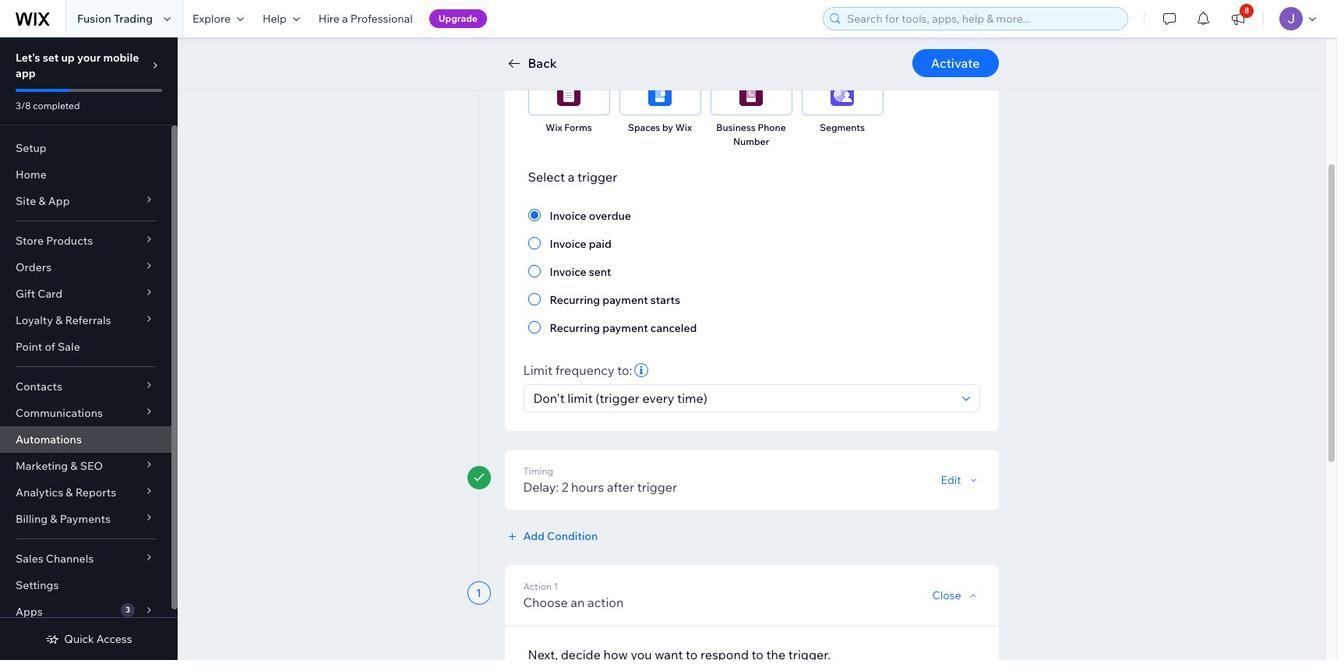 Task type: locate. For each thing, give the bounding box(es) containing it.
1 right the action
[[554, 581, 558, 592]]

site left members
[[812, 42, 829, 54]]

loyalty & referrals
[[16, 313, 111, 327]]

card
[[38, 287, 63, 301]]

1 category image from the left
[[648, 83, 672, 106]]

invoice
[[550, 209, 587, 223], [550, 237, 587, 251], [550, 265, 587, 279]]

analytics & reports
[[16, 486, 116, 500]]

products
[[46, 234, 93, 248]]

payment down recurring payment starts
[[603, 321, 648, 335]]

category image
[[648, 83, 672, 106], [740, 83, 763, 106], [831, 83, 854, 106]]

wix right the "by"
[[676, 122, 692, 133]]

2 invoice from the top
[[550, 237, 587, 251]]

activate
[[931, 55, 980, 71]]

payment up recurring payment canceled
[[603, 293, 648, 307]]

invoice for invoice sent
[[550, 265, 587, 279]]

category image up spaces by wix
[[648, 83, 672, 106]]

1 vertical spatial trigger
[[637, 479, 677, 495]]

trigger right the after
[[637, 479, 677, 495]]

category image
[[557, 83, 581, 106]]

a
[[342, 12, 348, 26], [568, 169, 575, 185]]

site
[[812, 42, 829, 54], [16, 194, 36, 208]]

& right the billing
[[50, 512, 57, 526]]

fusion trading
[[77, 12, 153, 26]]

inbox & chat
[[906, 42, 962, 54]]

gift
[[16, 287, 35, 301]]

1 left the action
[[476, 586, 482, 600]]

& left reports
[[66, 486, 73, 500]]

& left app
[[38, 194, 46, 208]]

0 horizontal spatial trigger
[[578, 169, 618, 185]]

3/8
[[16, 100, 31, 111]]

0 vertical spatial payment
[[603, 293, 648, 307]]

trigger
[[578, 169, 618, 185], [637, 479, 677, 495]]

sale
[[58, 340, 80, 354]]

2 vertical spatial invoice
[[550, 265, 587, 279]]

category image up segments
[[831, 83, 854, 106]]

invoice sent
[[550, 265, 612, 279]]

8 button
[[1221, 0, 1256, 37]]

0 horizontal spatial a
[[342, 12, 348, 26]]

1 vertical spatial a
[[568, 169, 575, 185]]

0 vertical spatial invoice
[[550, 209, 587, 223]]

0 horizontal spatial category image
[[648, 83, 672, 106]]

recurring for recurring payment canceled
[[550, 321, 600, 335]]

0 vertical spatial trigger
[[578, 169, 618, 185]]

2 horizontal spatial wix
[[728, 42, 744, 54]]

help button
[[253, 0, 309, 37]]

3 category image from the left
[[831, 83, 854, 106]]

quotes
[[565, 42, 597, 54]]

1 payment from the top
[[603, 293, 648, 307]]

frequency
[[555, 362, 615, 378]]

point of sale
[[16, 340, 80, 354]]

quick access
[[64, 632, 132, 646]]

1 inside action 1 choose an action
[[554, 581, 558, 592]]

contacts button
[[0, 373, 171, 400]]

site for site members
[[812, 42, 829, 54]]

timing delay: 2 hours after trigger
[[523, 465, 677, 495]]

site down home
[[16, 194, 36, 208]]

3 invoice from the top
[[550, 265, 587, 279]]

edit button
[[941, 473, 980, 487]]

& for billing
[[50, 512, 57, 526]]

referrals
[[65, 313, 111, 327]]

automations
[[16, 433, 82, 447]]

1 vertical spatial payment
[[603, 321, 648, 335]]

a for select
[[568, 169, 575, 185]]

payment
[[603, 293, 648, 307], [603, 321, 648, 335]]

of
[[45, 340, 55, 354]]

recurring down invoice sent
[[550, 293, 600, 307]]

wix for wix stores
[[728, 42, 744, 54]]

invoice down invoice paid
[[550, 265, 587, 279]]

recurring payment starts
[[550, 293, 680, 307]]

settings link
[[0, 572, 171, 599]]

2 recurring from the top
[[550, 321, 600, 335]]

invoice up invoice sent
[[550, 237, 587, 251]]

help
[[263, 12, 287, 26]]

seo
[[80, 459, 103, 473]]

recurring up 'limit frequency to:'
[[550, 321, 600, 335]]

site & app button
[[0, 188, 171, 214]]

invoice up invoice paid
[[550, 209, 587, 223]]

point
[[16, 340, 42, 354]]

wix left stores
[[728, 42, 744, 54]]

wix for wix forms
[[546, 122, 562, 133]]

1 vertical spatial recurring
[[550, 321, 600, 335]]

wix left 'forms'
[[546, 122, 562, 133]]

1 horizontal spatial trigger
[[637, 479, 677, 495]]

add condition button
[[505, 529, 598, 543]]

category image for spaces
[[648, 83, 672, 106]]

let's set up your mobile app
[[16, 51, 139, 80]]

invoice for invoice paid
[[550, 237, 587, 251]]

add condition
[[523, 529, 598, 543]]

phone
[[758, 122, 786, 133]]

site inside popup button
[[16, 194, 36, 208]]

loyalty & referrals button
[[0, 307, 171, 334]]

a right hire
[[342, 12, 348, 26]]

& right loyalty in the left of the page
[[55, 313, 63, 327]]

communications button
[[0, 400, 171, 426]]

price quotes
[[541, 42, 597, 54]]

professional
[[351, 12, 413, 26]]

recurring
[[550, 293, 600, 307], [550, 321, 600, 335]]

0 vertical spatial recurring
[[550, 293, 600, 307]]

0 horizontal spatial site
[[16, 194, 36, 208]]

setup
[[16, 141, 47, 155]]

an
[[571, 595, 585, 610]]

upgrade button
[[429, 9, 487, 28]]

condition
[[547, 529, 598, 543]]

back
[[528, 55, 557, 71]]

loyalty
[[16, 313, 53, 327]]

number
[[733, 136, 769, 147]]

1 horizontal spatial category image
[[740, 83, 763, 106]]

& left chat
[[932, 42, 939, 54]]

None field
[[529, 385, 958, 412]]

1 horizontal spatial site
[[812, 42, 829, 54]]

1 invoice from the top
[[550, 209, 587, 223]]

3
[[125, 605, 130, 615]]

trigger up invoice overdue
[[578, 169, 618, 185]]

select a trigger
[[528, 169, 618, 185]]

1 horizontal spatial a
[[568, 169, 575, 185]]

1 vertical spatial invoice
[[550, 237, 587, 251]]

1 horizontal spatial 1
[[554, 581, 558, 592]]

marketing & seo button
[[0, 453, 171, 479]]

automations link
[[0, 426, 171, 453]]

0 horizontal spatial wix
[[546, 122, 562, 133]]

0 vertical spatial a
[[342, 12, 348, 26]]

setup link
[[0, 135, 171, 161]]

quick access button
[[45, 632, 132, 646]]

& left seo
[[70, 459, 78, 473]]

2 payment from the top
[[603, 321, 648, 335]]

category image up business on the top of page
[[740, 83, 763, 106]]

& for analytics
[[66, 486, 73, 500]]

1 vertical spatial site
[[16, 194, 36, 208]]

&
[[932, 42, 939, 54], [38, 194, 46, 208], [55, 313, 63, 327], [70, 459, 78, 473], [66, 486, 73, 500], [50, 512, 57, 526]]

spaces
[[628, 122, 660, 133]]

a right the select
[[568, 169, 575, 185]]

invoice paid
[[550, 237, 612, 251]]

2 category image from the left
[[740, 83, 763, 106]]

site & app
[[16, 194, 70, 208]]

action 1 choose an action
[[523, 581, 624, 610]]

0 vertical spatial site
[[812, 42, 829, 54]]

marketing
[[16, 459, 68, 473]]

1
[[554, 581, 558, 592], [476, 586, 482, 600]]

home link
[[0, 161, 171, 188]]

option group
[[528, 206, 975, 337]]

site for site & app
[[16, 194, 36, 208]]

home
[[16, 168, 47, 182]]

2 horizontal spatial category image
[[831, 83, 854, 106]]

contacts
[[16, 380, 62, 394]]

gift card
[[16, 287, 63, 301]]

sales channels button
[[0, 546, 171, 572]]

1 recurring from the top
[[550, 293, 600, 307]]



Task type: describe. For each thing, give the bounding box(es) containing it.
activate button
[[913, 49, 999, 77]]

business
[[717, 122, 756, 133]]

action
[[588, 595, 624, 610]]

action
[[523, 581, 552, 592]]

hire a professional link
[[309, 0, 422, 37]]

payments
[[60, 512, 111, 526]]

price
[[541, 42, 563, 54]]

orders button
[[0, 254, 171, 281]]

recurring for recurring payment starts
[[550, 293, 600, 307]]

billing & payments
[[16, 512, 111, 526]]

wix forms
[[546, 122, 592, 133]]

store
[[16, 234, 44, 248]]

trading
[[114, 12, 153, 26]]

limit frequency to:
[[523, 362, 632, 378]]

inbox
[[906, 42, 930, 54]]

select
[[528, 169, 565, 185]]

invoices
[[642, 42, 678, 54]]

& for inbox
[[932, 42, 939, 54]]

hire a professional
[[319, 12, 413, 26]]

canceled
[[651, 321, 697, 335]]

0 horizontal spatial 1
[[476, 586, 482, 600]]

hire
[[319, 12, 340, 26]]

stores
[[746, 42, 775, 54]]

a for hire
[[342, 12, 348, 26]]

settings
[[16, 578, 59, 592]]

timing
[[523, 465, 553, 477]]

delay:
[[523, 479, 559, 495]]

paid
[[589, 237, 612, 251]]

spaces by wix
[[628, 122, 692, 133]]

after
[[607, 479, 635, 495]]

& for loyalty
[[55, 313, 63, 327]]

Search for tools, apps, help & more... field
[[843, 8, 1123, 30]]

marketing & seo
[[16, 459, 103, 473]]

3/8 completed
[[16, 100, 80, 111]]

8
[[1245, 5, 1250, 16]]

sales
[[16, 552, 43, 566]]

your
[[77, 51, 101, 65]]

quick
[[64, 632, 94, 646]]

mobile
[[103, 51, 139, 65]]

hours
[[571, 479, 604, 495]]

payment for starts
[[603, 293, 648, 307]]

store products
[[16, 234, 93, 248]]

limit
[[523, 362, 553, 378]]

gift card button
[[0, 281, 171, 307]]

reports
[[75, 486, 116, 500]]

communications
[[16, 406, 103, 420]]

& for marketing
[[70, 459, 78, 473]]

overdue
[[589, 209, 631, 223]]

1 horizontal spatial wix
[[676, 122, 692, 133]]

by
[[663, 122, 673, 133]]

starts
[[651, 293, 680, 307]]

upgrade
[[439, 12, 478, 24]]

channels
[[46, 552, 94, 566]]

apps
[[16, 605, 43, 619]]

orders
[[16, 260, 52, 274]]

completed
[[33, 100, 80, 111]]

members
[[831, 42, 873, 54]]

set
[[43, 51, 59, 65]]

sent
[[589, 265, 612, 279]]

up
[[61, 51, 75, 65]]

trigger inside timing delay: 2 hours after trigger
[[637, 479, 677, 495]]

invoice for invoice overdue
[[550, 209, 587, 223]]

billing & payments button
[[0, 506, 171, 532]]

analytics & reports button
[[0, 479, 171, 506]]

sidebar element
[[0, 37, 178, 660]]

segments
[[820, 122, 865, 133]]

category image for business
[[740, 83, 763, 106]]

2
[[562, 479, 569, 495]]

recurring payment canceled
[[550, 321, 697, 335]]

analytics
[[16, 486, 63, 500]]

billing
[[16, 512, 48, 526]]

invoice overdue
[[550, 209, 631, 223]]

chat
[[941, 42, 962, 54]]

let's
[[16, 51, 40, 65]]

payment for canceled
[[603, 321, 648, 335]]

option group containing invoice overdue
[[528, 206, 975, 337]]

to:
[[617, 362, 632, 378]]

fusion
[[77, 12, 111, 26]]

& for site
[[38, 194, 46, 208]]

access
[[96, 632, 132, 646]]

explore
[[193, 12, 231, 26]]

close button
[[933, 588, 980, 603]]

forms
[[565, 122, 592, 133]]



Task type: vqa. For each thing, say whether or not it's contained in the screenshot.
Thursday, March 21, 2024 cell
no



